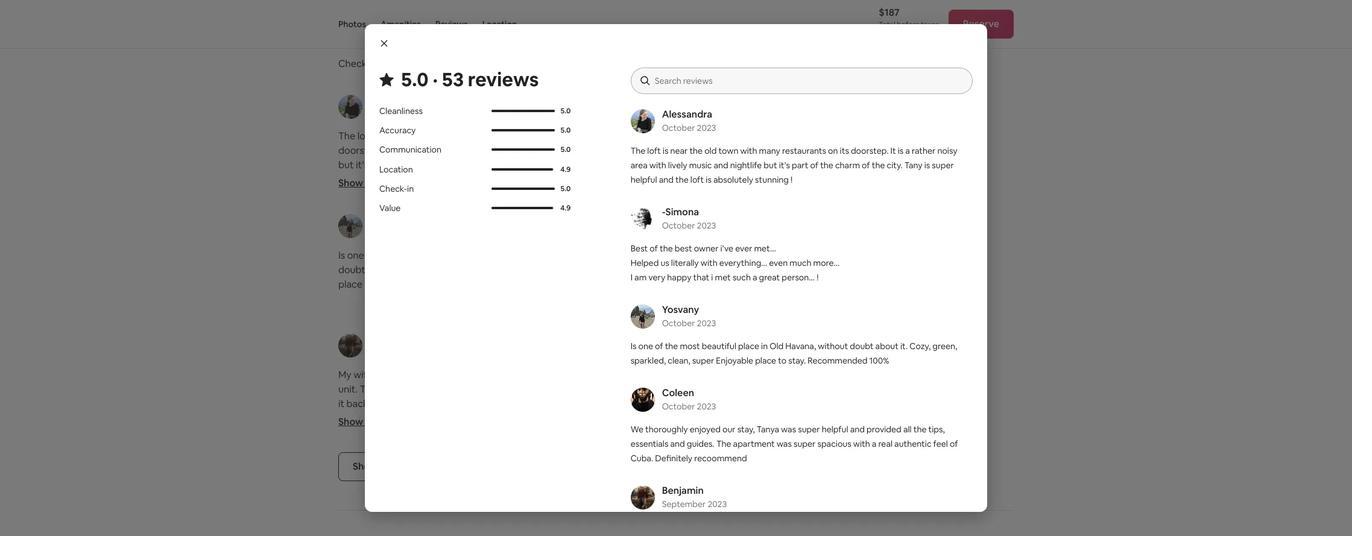 Task type: vqa. For each thing, say whether or not it's contained in the screenshot.
rightmost i've
yes



Task type: describe. For each thing, give the bounding box(es) containing it.
nightlife inside list
[[576, 144, 613, 157]]

old inside 5.0 · 53 reviews dialog
[[705, 145, 717, 156]]

tania's
[[360, 383, 389, 396]]

walk
[[338, 499, 359, 512]]

0 horizontal spatial phone
[[477, 383, 506, 396]]

enjoyed inside 5.0 · 53 reviews dialog
[[690, 424, 721, 435]]

very for $187
[[702, 159, 721, 172]]

it's inside list
[[356, 159, 369, 172]]

perfect
[[841, 383, 875, 396]]

guides. inside list
[[837, 264, 869, 277]]

where
[[415, 514, 442, 526]]

it's inside 5.0 · 53 reviews dialog
[[779, 160, 790, 171]]

1 horizontal spatial many
[[485, 130, 510, 143]]

guides. inside 5.0 · 53 reviews dialog
[[687, 439, 715, 450]]

reserve
[[963, 17, 1000, 30]]

lively inside 5.0 · 53 reviews dialog
[[668, 160, 688, 171]]

half
[[564, 499, 582, 512]]

alessandra october 2023 for $187
[[370, 94, 424, 119]]

stunning inside 5.0 · 53 reviews dialog
[[755, 174, 789, 185]]

recoommend inside list
[[681, 293, 742, 306]]

reviews for 5.0 · 53 reviews
[[468, 67, 539, 92]]

números
[[504, 427, 543, 439]]

·
[[433, 67, 438, 92]]

its inside 5.0 · 53 reviews dialog
[[840, 145, 849, 156]]

stay, inside 5.0 · 53 reviews dialog
[[738, 424, 755, 435]]

husband
[[391, 383, 430, 396]]

simona for -simona october 2023
[[666, 206, 699, 218]]

is inside tany was a great host and went above and beyond to make our trip comfortable! the location is perfect and the house was organized and clean. if your in havana it's a must stay.
[[833, 383, 839, 396]]

53 for ·
[[442, 67, 464, 92]]

too
[[364, 485, 379, 497]]

spacious inside list
[[708, 278, 747, 291]]

thoroughly inside list
[[698, 249, 747, 262]]

near inside list
[[384, 130, 404, 143]]

havana.
[[429, 470, 464, 483]]

enjoyable for cleanliness
[[716, 355, 754, 366]]

my
[[338, 369, 352, 382]]

papá
[[459, 528, 481, 536]]

more… for $187
[[890, 144, 920, 157]]

definitely inside list
[[899, 278, 942, 291]]

0 vertical spatial communication
[[338, 36, 409, 49]]

benjamin image
[[338, 334, 363, 358]]

100% for cleanliness
[[870, 355, 890, 366]]

it. for $187
[[396, 264, 405, 277]]

tania
[[446, 441, 469, 454]]

i for $187
[[681, 159, 684, 172]]

received
[[463, 427, 502, 439]]

best for cleanliness
[[631, 243, 648, 254]]

person… for $187
[[854, 159, 892, 172]]

recommendations
[[338, 441, 420, 454]]

it's
[[869, 398, 881, 411]]

0 vertical spatial 4.9
[[947, 59, 957, 69]]

0 horizontal spatial get
[[425, 499, 441, 512]]

simona image
[[681, 95, 705, 119]]

trip
[[698, 383, 714, 396]]

apartment inside 5.0 · 53 reviews dialog
[[733, 439, 775, 450]]

prettier
[[501, 412, 535, 425]]

tany was a great host and went above and beyond to make our trip comfortable! the location is perfect and the house was organized and clean. if your in havana it's a must stay.
[[681, 369, 942, 411]]

am for $187
[[686, 159, 700, 172]]

stay
[[399, 470, 417, 483]]

area inside list
[[462, 144, 482, 157]]

benjamin
[[662, 485, 704, 497]]

0 vertical spatial show more
[[338, 177, 389, 190]]

coleen image
[[681, 214, 705, 239]]

but inside list
[[338, 159, 354, 172]]

recover
[[470, 398, 504, 411]]

0 horizontal spatial charm
[[420, 159, 449, 172]]

part inside 5.0 · 53 reviews dialog
[[792, 160, 809, 171]]

0 horizontal spatial check-in
[[338, 58, 378, 70]]

real inside list
[[778, 278, 794, 291]]

person
[[547, 412, 578, 425]]

reserve button
[[949, 10, 1014, 39]]

0 vertical spatial loved
[[338, 427, 363, 439]]

1 horizontal spatial value
[[681, 58, 706, 70]]

the loft is near the old town with many restaurants on its doorstep. it is a rather noisy area with lively music and nightlife but it's part of the charm of the city. tany is super helpful and the loft is absolutely stunning ! inside 5.0 · 53 reviews dialog
[[631, 145, 958, 185]]

of inside my wife left he cell in the taxi. right away as we got into the unit. tania's husband lent us his phone so we could call and get it back. we have been able to recover the phone and couldn't be more grateful. the airbnb is even prettier in person we loved every aspect of it. we received números delicious recommendations from tania that we absolutely went crazy over. we loved our stay in havana. the fact that our airbnb was so close too so many historical places was incredible you could walk anywhere and get back easily and safely. only half a block to floridita where you can get the most amazing daiquiris. i recommend the papá hemingway. it's abo
[[424, 427, 434, 439]]

tanya inside 5.0 · 53 reviews dialog
[[757, 424, 780, 435]]

location
[[795, 383, 831, 396]]

stay. inside tany was a great host and went above and beyond to make our trip comfortable! the location is perfect and the house was organized and clean. if your in havana it's a must stay.
[[915, 398, 935, 411]]

2 vertical spatial show more button
[[338, 416, 399, 429]]

everything… for cleanliness
[[720, 258, 768, 268]]

make
[[918, 369, 942, 382]]

simona image for cleanliness
[[631, 207, 655, 231]]

into
[[565, 369, 582, 382]]

4.9 for location
[[561, 164, 571, 174]]

0 vertical spatial airbnb
[[436, 412, 466, 425]]

green, for cleanliness
[[933, 341, 958, 352]]

2023 inside 'benjamin september 2023'
[[708, 499, 727, 510]]

town inside list
[[439, 130, 462, 143]]

our inside tany was a great host and went above and beyond to make our trip comfortable! the location is perfect and the house was organized and clean. if your in havana it's a must stay.
[[681, 383, 696, 396]]

old inside list
[[423, 130, 437, 143]]

if
[[794, 398, 800, 411]]

on inside 5.0 · 53 reviews dialog
[[828, 145, 838, 156]]

very for cleanliness
[[649, 272, 666, 283]]

have
[[389, 398, 411, 411]]

grateful.
[[378, 412, 415, 425]]

-simona october 2023
[[662, 206, 716, 231]]

100% for $187
[[469, 278, 492, 291]]

-simona
[[713, 94, 750, 106]]

without for cleanliness
[[818, 341, 848, 352]]

best for cleanliness
[[675, 243, 692, 254]]

1 vertical spatial phone
[[523, 398, 552, 411]]

essentials inside list
[[773, 264, 816, 277]]

taxi.
[[449, 369, 468, 382]]

can
[[463, 514, 479, 526]]

absolutely inside 5.0 · 53 reviews dialog
[[714, 174, 754, 185]]

the inside tany was a great host and went above and beyond to make our trip comfortable! the location is perfect and the house was organized and clean. if your in havana it's a must stay.
[[776, 383, 793, 396]]

coleen image for $187
[[681, 214, 705, 239]]

recommended for $187
[[399, 278, 467, 291]]

alessandra for $187
[[370, 94, 420, 106]]

1 horizontal spatial could
[[577, 485, 601, 497]]

show more button for the loft is near the old town with many restaurants on its doorstep. it is a rather noisy area with lively music and nightlife but it's part of the charm of the city. tany is super helpful and the loft is absolutely stunning !
[[338, 177, 399, 190]]

its inside list
[[578, 130, 588, 143]]

0 horizontal spatial tany
[[499, 159, 520, 172]]

i for $187
[[773, 159, 776, 172]]

met for $187
[[778, 159, 796, 172]]

call
[[562, 383, 577, 396]]

stunning inside list
[[430, 173, 468, 186]]

wife
[[354, 369, 373, 382]]

even for $187
[[839, 144, 861, 157]]

from
[[422, 441, 444, 454]]

authentic inside 5.0 · 53 reviews dialog
[[895, 439, 932, 450]]

daiquiris.
[[338, 528, 379, 536]]

am for cleanliness
[[635, 272, 647, 283]]

is inside my wife left he cell in the taxi. right away as we got into the unit. tania's husband lent us his phone so we could call and get it back. we have been able to recover the phone and couldn't be more grateful. the airbnb is even prettier in person we loved every aspect of it. we received números delicious recommendations from tania that we absolutely went crazy over. we loved our stay in havana. the fact that our airbnb was so close too so many historical places was incredible you could walk anywhere and get back easily and safely. only half a block to floridita where you can get the most amazing daiquiris. i recommend the papá hemingway. it's abo
[[469, 412, 475, 425]]

most for $187
[[395, 249, 418, 262]]

0 horizontal spatial absolutely
[[382, 173, 427, 186]]

restaurants inside 5.0 · 53 reviews dialog
[[783, 145, 827, 156]]

as
[[520, 369, 530, 382]]

great for $187
[[828, 159, 852, 172]]

happy for cleanliness
[[667, 272, 692, 283]]

value inside 5.0 · 53 reviews dialog
[[380, 202, 401, 213]]

old for cleanliness
[[770, 341, 784, 352]]

all inside 5.0 · 53 reviews dialog
[[904, 424, 912, 435]]

alessandra image for $187
[[338, 95, 363, 119]]

clean.
[[766, 398, 792, 411]]

went inside my wife left he cell in the taxi. right away as we got into the unit. tania's husband lent us his phone so we could call and get it back. we have been able to recover the phone and couldn't be more grateful. the airbnb is even prettier in person we loved every aspect of it. we received números delicious recommendations from tania that we absolutely went crazy over. we loved our stay in havana. the fact that our airbnb was so close too so many historical places was incredible you could walk anywhere and get back easily and safely. only half a block to floridita where you can get the most amazing daiquiris. i recommend the papá hemingway. it's abo
[[554, 441, 577, 454]]

but inside 5.0 · 53 reviews dialog
[[764, 160, 778, 171]]

show more for we thoroughly enjoyed our stay, tanya was super helpful and provided all the tips, essentials and guides. the apartment was super spacious with a real authentic feel of cuba. definitely recoommend
[[681, 296, 732, 309]]

0 vertical spatial check-
[[338, 58, 370, 70]]

fact
[[485, 470, 503, 483]]

couldn't
[[573, 398, 609, 411]]

right
[[470, 369, 493, 382]]

comfortable!
[[716, 383, 774, 396]]

yosvany
[[662, 303, 699, 316]]

aspect
[[392, 427, 422, 439]]

his
[[463, 383, 475, 396]]

tany inside 5.0 · 53 reviews dialog
[[905, 160, 923, 171]]

spacious inside 5.0 · 53 reviews dialog
[[818, 439, 852, 450]]

hemingway.
[[483, 528, 537, 536]]

nethanel
[[713, 333, 754, 345]]

that inside 5.0 · 53 reviews dialog
[[694, 272, 710, 283]]

back.
[[347, 398, 371, 411]]

most inside my wife left he cell in the taxi. right away as we got into the unit. tania's husband lent us his phone so we could call and get it back. we have been able to recover the phone and couldn't be more grateful. the airbnb is even prettier in person we loved every aspect of it. we received números delicious recommendations from tania that we absolutely went crazy over. we loved our stay in havana. the fact that our airbnb was so close too so many historical places was incredible you could walk anywhere and get back easily and safely. only half a block to floridita where you can get the most amazing daiquiris. i recommend the papá hemingway. it's abo
[[516, 514, 539, 526]]

communication inside 5.0 · 53 reviews dialog
[[380, 144, 442, 155]]

must
[[890, 398, 913, 411]]

benjamin september 2023
[[662, 485, 727, 510]]

noisy inside list
[[437, 144, 460, 157]]

over.
[[338, 456, 360, 468]]

much for cleanliness
[[790, 258, 812, 268]]

historical
[[420, 485, 460, 497]]

check- inside 5.0 · 53 reviews dialog
[[380, 183, 407, 194]]

october inside -simona october 2023
[[662, 220, 695, 231]]

list containing alessandra
[[334, 94, 1019, 536]]

doorstep. inside 5.0 · 53 reviews dialog
[[851, 145, 889, 156]]

best of the best owner i've ever met… helped us literally with everything… even much more… i am very happy that i met such a great person… ! for cleanliness
[[631, 243, 840, 283]]

sparkled, for $187
[[463, 264, 504, 277]]

us for $187
[[716, 144, 725, 157]]

1 vertical spatial so
[[594, 470, 605, 483]]

above
[[822, 369, 849, 382]]

reviews button
[[436, 0, 468, 48]]

on inside list
[[564, 130, 576, 143]]

1 vertical spatial airbnb
[[543, 470, 573, 483]]

doorstep. inside list
[[338, 144, 382, 157]]

feel inside 5.0 · 53 reviews dialog
[[934, 439, 948, 450]]

ever for cleanliness
[[736, 243, 753, 254]]

show all 53 reviews button
[[338, 453, 454, 482]]

we inside 5.0 · 53 reviews dialog
[[631, 424, 644, 435]]

real inside 5.0 · 53 reviews dialog
[[879, 439, 893, 450]]

0 vertical spatial could
[[535, 383, 560, 396]]

september for nethanel
[[713, 347, 756, 358]]

0 horizontal spatial you
[[445, 514, 461, 526]]

floridita
[[377, 514, 413, 526]]

feel inside list
[[841, 278, 858, 291]]

great for cleanliness
[[759, 272, 780, 283]]

0 horizontal spatial so
[[381, 485, 392, 497]]

amenities button
[[381, 0, 421, 48]]

4.9 for value
[[561, 203, 571, 212]]

places
[[462, 485, 491, 497]]

charm inside 5.0 · 53 reviews dialog
[[836, 160, 860, 171]]

tany inside tany was a great host and went above and beyond to make our trip comfortable! the location is perfect and the house was organized and clean. if your in havana it's a must stay.
[[681, 369, 702, 382]]

such for cleanliness
[[733, 272, 751, 283]]

cuba. inside list
[[871, 278, 897, 291]]

more… for cleanliness
[[814, 258, 840, 268]]

cozy, for $187
[[407, 264, 431, 277]]

unit.
[[338, 383, 358, 396]]

i inside my wife left he cell in the taxi. right away as we got into the unit. tania's husband lent us his phone so we could call and get it back. we have been able to recover the phone and couldn't be more grateful. the airbnb is even prettier in person we loved every aspect of it. we received números delicious recommendations from tania that we absolutely went crazy over. we loved our stay in havana. the fact that our airbnb was so close too so many historical places was incredible you could walk anywhere and get back easily and safely. only half a block to floridita where you can get the most amazing daiquiris. i recommend the papá hemingway. it's abo
[[381, 528, 383, 536]]

total
[[879, 20, 896, 30]]

rather inside 5.0 · 53 reviews dialog
[[912, 145, 936, 156]]

- for -simona october 2023
[[662, 206, 666, 218]]

it's
[[539, 528, 552, 536]]

yosvany october 2023
[[662, 303, 716, 329]]

safely.
[[512, 499, 539, 512]]

many inside 5.0 · 53 reviews dialog
[[759, 145, 781, 156]]

owner for cleanliness
[[694, 243, 719, 254]]

clean, for cleanliness
[[668, 355, 691, 366]]

cleanliness for check-in
[[380, 106, 423, 116]]

town inside 5.0 · 53 reviews dialog
[[719, 145, 739, 156]]

restaurants inside list
[[512, 130, 562, 143]]

anywhere
[[361, 499, 404, 512]]

organized
[[701, 398, 745, 411]]

before
[[897, 20, 920, 30]]

recoommend inside 5.0 · 53 reviews dialog
[[695, 453, 747, 464]]

best for $187
[[732, 130, 752, 143]]

alessandra for cleanliness
[[662, 108, 713, 121]]

essentials inside 5.0 · 53 reviews dialog
[[631, 439, 669, 450]]

city. inside list
[[479, 159, 497, 172]]

rather inside list
[[408, 144, 435, 157]]

delicious
[[545, 427, 583, 439]]

our inside 5.0 · 53 reviews dialog
[[723, 424, 736, 435]]

sparkled, for cleanliness
[[631, 355, 666, 366]]

lively inside list
[[505, 144, 527, 157]]

i've for $187
[[784, 130, 799, 143]]

show all 53 reviews
[[353, 461, 440, 473]]

thoroughly inside 5.0 · 53 reviews dialog
[[646, 424, 688, 435]]

2023 inside -simona october 2023
[[697, 220, 716, 231]]

1 horizontal spatial you
[[558, 485, 574, 497]]

october inside yosvany october 2023
[[662, 318, 695, 329]]

close
[[338, 485, 362, 497]]

block
[[338, 514, 363, 526]]

it. for cleanliness
[[901, 341, 908, 352]]

0 vertical spatial get
[[598, 383, 613, 396]]

simona image for $187
[[681, 95, 705, 119]]

every
[[365, 427, 390, 439]]

location button
[[483, 0, 517, 48]]

got
[[547, 369, 563, 382]]

show inside button
[[353, 461, 378, 473]]

us inside my wife left he cell in the taxi. right away as we got into the unit. tania's husband lent us his phone so we could call and get it back. we have been able to recover the phone and couldn't be more grateful. the airbnb is even prettier in person we loved every aspect of it. we received números delicious recommendations from tania that we absolutely went crazy over. we loved our stay in havana. the fact that our airbnb was so close too so many historical places was incredible you could walk anywhere and get back easily and safely. only half a block to floridita where you can get the most amazing daiquiris. i recommend the papá hemingway. it's abo
[[451, 383, 461, 396]]

alessandra image for cleanliness
[[631, 109, 655, 133]]

all inside list
[[723, 264, 733, 277]]

he
[[392, 369, 403, 382]]

1 horizontal spatial location
[[483, 19, 517, 30]]

person… for cleanliness
[[782, 272, 815, 283]]

only
[[541, 499, 562, 512]]

amazing
[[541, 514, 578, 526]]



Task type: locate. For each thing, give the bounding box(es) containing it.
met… inside 5.0 · 53 reviews dialog
[[754, 243, 776, 254]]

beautiful inside list
[[420, 249, 459, 262]]

even inside 5.0 · 53 reviews dialog
[[769, 258, 788, 268]]

0 horizontal spatial definitely
[[655, 453, 693, 464]]

1 vertical spatial everything…
[[720, 258, 768, 268]]

0 horizontal spatial am
[[635, 272, 647, 283]]

near
[[384, 130, 404, 143], [671, 145, 688, 156]]

recommend
[[386, 528, 440, 536]]

1 vertical spatial old
[[770, 341, 784, 352]]

1 vertical spatial one
[[639, 341, 653, 352]]

alessandra image for $187
[[338, 95, 363, 119]]

0 horizontal spatial cozy,
[[407, 264, 431, 277]]

0 horizontal spatial person…
[[782, 272, 815, 283]]

old down ·
[[423, 130, 437, 143]]

1 vertical spatial owner
[[694, 243, 719, 254]]

53 down recommendations
[[392, 461, 403, 473]]

i
[[773, 159, 776, 172], [712, 272, 713, 283]]

1 horizontal spatial get
[[481, 514, 496, 526]]

september
[[713, 347, 756, 358], [662, 499, 706, 510]]

0 horizontal spatial great
[[731, 369, 755, 382]]

literally for cleanliness
[[671, 258, 699, 268]]

its
[[578, 130, 588, 143], [840, 145, 849, 156]]

best inside 5.0 · 53 reviews dialog
[[675, 243, 692, 254]]

authentic inside list
[[796, 278, 839, 291]]

i inside dialog
[[712, 272, 713, 283]]

2 vertical spatial so
[[381, 485, 392, 497]]

it.
[[396, 264, 405, 277], [901, 341, 908, 352], [436, 427, 444, 439]]

us down october 2023 on the top
[[716, 144, 725, 157]]

even for cleanliness
[[769, 258, 788, 268]]

i've inside 5.0 · 53 reviews dialog
[[721, 243, 734, 254]]

happy for $187
[[723, 159, 751, 172]]

helped for $187
[[681, 144, 713, 157]]

havana, inside 5.0 · 53 reviews dialog
[[786, 341, 816, 352]]

beautiful for $187
[[420, 249, 459, 262]]

coleen for $187
[[713, 213, 745, 226]]

happy down october 2023 on the top
[[723, 159, 751, 172]]

and
[[557, 144, 574, 157], [590, 159, 607, 172], [714, 160, 729, 171], [659, 174, 674, 185], [932, 249, 949, 262], [818, 264, 835, 277], [778, 369, 795, 382], [851, 369, 868, 382], [579, 383, 596, 396], [877, 383, 894, 396], [554, 398, 571, 411], [747, 398, 764, 411], [851, 424, 865, 435], [671, 439, 685, 450], [406, 499, 423, 512], [493, 499, 510, 512]]

very up yosvany
[[649, 272, 666, 283]]

doubt up beyond at the bottom right of page
[[850, 341, 874, 352]]

nightlife inside 5.0 · 53 reviews dialog
[[731, 160, 762, 171]]

1 horizontal spatial such
[[798, 159, 819, 172]]

doubt for $187
[[338, 264, 366, 277]]

town
[[439, 130, 462, 143], [719, 145, 739, 156]]

1 horizontal spatial doorstep.
[[851, 145, 889, 156]]

-
[[713, 94, 716, 106], [662, 206, 666, 218]]

is for $187
[[338, 249, 345, 262]]

you up half
[[558, 485, 574, 497]]

1 vertical spatial communication
[[380, 144, 442, 155]]

owner down october 2023 on the top
[[754, 130, 782, 143]]

so down the 'away'
[[508, 383, 518, 396]]

0 horizontal spatial nightlife
[[576, 144, 613, 157]]

location inside 5.0 · 53 reviews dialog
[[380, 164, 413, 174]]

i've
[[784, 130, 799, 143], [721, 243, 734, 254]]

0 vertical spatial met
[[778, 159, 796, 172]]

1 horizontal spatial met
[[778, 159, 796, 172]]

- inside list
[[713, 94, 716, 106]]

back
[[443, 499, 464, 512]]

on
[[564, 130, 576, 143], [828, 145, 838, 156]]

music
[[529, 144, 555, 157], [689, 160, 712, 171]]

all inside show all 53 reviews button
[[380, 461, 390, 473]]

airbnb down able
[[436, 412, 466, 425]]

cozy, inside list
[[407, 264, 431, 277]]

to
[[365, 278, 374, 291], [778, 355, 787, 366], [906, 369, 916, 382], [458, 398, 468, 411], [365, 514, 375, 526]]

1 horizontal spatial most
[[516, 514, 539, 526]]

2 vertical spatial us
[[451, 383, 461, 396]]

ever for $187
[[801, 130, 820, 143]]

stay. for $187
[[376, 278, 396, 291]]

enjoyable for $187
[[561, 264, 604, 277]]

!
[[894, 159, 896, 172], [470, 173, 472, 186], [791, 174, 793, 185], [817, 272, 819, 283]]

show more down back.
[[338, 416, 389, 429]]

1 horizontal spatial so
[[508, 383, 518, 396]]

provided inside list
[[681, 264, 721, 277]]

green, inside list
[[433, 264, 461, 277]]

1 horizontal spatial cuba.
[[871, 278, 897, 291]]

tips, inside list
[[752, 264, 771, 277]]

left
[[375, 369, 390, 382]]

loved down 'be'
[[338, 427, 363, 439]]

literally for $187
[[728, 144, 759, 157]]

nethanel september 2023
[[713, 333, 778, 358]]

0 horizontal spatial city.
[[479, 159, 497, 172]]

provided down it's
[[867, 424, 902, 435]]

1 vertical spatial coleen
[[662, 387, 695, 399]]

is one of the most beautiful place in  old havana, without doubt about it.  cozy, green, sparkled, clean, super enjoyable place to stay. recommended 100% for $187
[[338, 249, 604, 291]]

september for benjamin
[[662, 499, 706, 510]]

september down benjamin at the bottom of page
[[662, 499, 706, 510]]

absolutely inside my wife left he cell in the taxi. right away as we got into the unit. tania's husband lent us his phone so we could call and get it back. we have been able to recover the phone and couldn't be more grateful. the airbnb is even prettier in person we loved every aspect of it. we received números delicious recommendations from tania that we absolutely went crazy over. we loved our stay in havana. the fact that our airbnb was so close too so many historical places was incredible you could walk anywhere and get back easily and safely. only half a block to floridita where you can get the most amazing daiquiris. i recommend the papá hemingway. it's abo
[[507, 441, 552, 454]]

loved
[[338, 427, 363, 439], [355, 470, 380, 483]]

sparkled,
[[463, 264, 504, 277], [631, 355, 666, 366]]

1 horizontal spatial the loft is near the old town with many restaurants on its doorstep. it is a rather noisy area with lively music and nightlife but it's part of the charm of the city. tany is super helpful and the loft is absolutely stunning !
[[631, 145, 958, 185]]

0 vertical spatial green,
[[433, 264, 461, 277]]

old down october 2023 on the top
[[705, 145, 717, 156]]

1 horizontal spatial happy
[[723, 159, 751, 172]]

area inside 5.0 · 53 reviews dialog
[[631, 160, 648, 171]]

1 horizontal spatial real
[[879, 439, 893, 450]]

1 horizontal spatial old
[[770, 341, 784, 352]]

so down crazy
[[594, 470, 605, 483]]

1 horizontal spatial is one of the most beautiful place in  old havana, without doubt about it.  cozy, green, sparkled, clean, super enjoyable place to stay. recommended 100%
[[631, 341, 958, 366]]

we right as
[[532, 369, 545, 382]]

enjoyable inside list
[[561, 264, 604, 277]]

5.0 out of 5.0 image
[[525, 20, 598, 22], [525, 20, 598, 22], [868, 20, 941, 22], [868, 20, 941, 22], [492, 110, 555, 112], [492, 110, 555, 112], [492, 129, 555, 132], [492, 129, 555, 132], [492, 148, 555, 151], [492, 148, 555, 151], [492, 187, 555, 189], [492, 187, 555, 189]]

many
[[485, 130, 510, 143], [759, 145, 781, 156], [394, 485, 418, 497]]

cozy, for cleanliness
[[910, 341, 931, 352]]

coleen for cleanliness
[[662, 387, 695, 399]]

to inside tany was a great host and went above and beyond to make our trip comfortable! the location is perfect and the house was organized and clean. if your in havana it's a must stay.
[[906, 369, 916, 382]]

much inside 5.0 · 53 reviews dialog
[[790, 258, 812, 268]]

1 vertical spatial reviews
[[405, 461, 440, 473]]

1 horizontal spatial spacious
[[818, 439, 852, 450]]

more inside my wife left he cell in the taxi. right away as we got into the unit. tania's husband lent us his phone so we could call and get it back. we have been able to recover the phone and couldn't be more grateful. the airbnb is even prettier in person we loved every aspect of it. we received números delicious recommendations from tania that we absolutely went crazy over. we loved our stay in havana. the fact that our airbnb was so close too so many historical places was incredible you could walk anywhere and get back easily and safely. only half a block to floridita where you can get the most amazing daiquiris. i recommend the papá hemingway. it's abo
[[352, 412, 376, 425]]

- for -simona
[[713, 94, 716, 106]]

could up half
[[577, 485, 601, 497]]

that down received
[[471, 441, 489, 454]]

1 horizontal spatial its
[[840, 145, 849, 156]]

october 2023
[[713, 108, 767, 119]]

i've for cleanliness
[[721, 243, 734, 254]]

53 for all
[[392, 461, 403, 473]]

cleanliness for value
[[338, 14, 388, 27]]

1 vertical spatial accuracy
[[380, 125, 416, 136]]

0 vertical spatial accuracy
[[681, 14, 723, 27]]

that up yosvany
[[694, 272, 710, 283]]

1 vertical spatial best
[[631, 243, 648, 254]]

so right too
[[381, 485, 392, 497]]

show more button down back.
[[338, 416, 399, 429]]

us for cleanliness
[[661, 258, 670, 268]]

1 vertical spatial is one of the most beautiful place in  old havana, without doubt about it.  cozy, green, sparkled, clean, super enjoyable place to stay. recommended 100%
[[631, 341, 958, 366]]

everything… inside list
[[783, 144, 837, 157]]

clean, inside 5.0 · 53 reviews dialog
[[668, 355, 691, 366]]

very
[[702, 159, 721, 172], [649, 272, 666, 283]]

1 horizontal spatial us
[[661, 258, 670, 268]]

one for cleanliness
[[639, 341, 653, 352]]

1 horizontal spatial absolutely
[[507, 441, 552, 454]]

cozy,
[[407, 264, 431, 277], [910, 341, 931, 352]]

1 vertical spatial many
[[759, 145, 781, 156]]

definitely inside 5.0 · 53 reviews dialog
[[655, 453, 693, 464]]

reviews inside 5.0 · 53 reviews dialog
[[468, 67, 539, 92]]

best of the best owner i've ever met… helped us literally with everything… even much more… i am very happy that i met such a great person… ! for $187
[[681, 130, 920, 172]]

reviews for show all 53 reviews
[[405, 461, 440, 473]]

coleen october 2023 for $187
[[713, 213, 767, 239]]

beautiful inside 5.0 · 53 reviews dialog
[[702, 341, 737, 352]]

person… inside 5.0 · 53 reviews dialog
[[782, 272, 815, 283]]

noisy inside 5.0 · 53 reviews dialog
[[938, 145, 958, 156]]

provided down coleen image
[[681, 264, 721, 277]]

- left coleen image
[[662, 206, 666, 218]]

1 vertical spatial doubt
[[850, 341, 874, 352]]

airbnb up 'incredible'
[[543, 470, 573, 483]]

incredible
[[512, 485, 556, 497]]

1 vertical spatial music
[[689, 160, 712, 171]]

music inside list
[[529, 144, 555, 157]]

stunning
[[430, 173, 468, 186], [755, 174, 789, 185]]

us up yosvany
[[661, 258, 670, 268]]

0 horizontal spatial tanya
[[757, 424, 780, 435]]

music inside 5.0 · 53 reviews dialog
[[689, 160, 712, 171]]

photos button
[[338, 0, 366, 48]]

0 horizontal spatial doorstep.
[[338, 144, 382, 157]]

1 horizontal spatial beautiful
[[702, 341, 737, 352]]

many inside my wife left he cell in the taxi. right away as we got into the unit. tania's husband lent us his phone so we could call and get it back. we have been able to recover the phone and couldn't be more grateful. the airbnb is even prettier in person we loved every aspect of it. we received números delicious recommendations from tania that we absolutely went crazy over. we loved our stay in havana. the fact that our airbnb was so close too so many historical places was incredible you could walk anywhere and get back easily and safely. only half a block to floridita where you can get the most amazing daiquiris. i recommend the papá hemingway. it's abo
[[394, 485, 418, 497]]

coleen image
[[681, 214, 705, 239], [631, 388, 655, 412], [631, 388, 655, 412]]

most inside 5.0 · 53 reviews dialog
[[680, 341, 700, 352]]

0 vertical spatial cleanliness
[[338, 14, 388, 27]]

0 horizontal spatial real
[[778, 278, 794, 291]]

list
[[334, 94, 1019, 536]]

best down coleen image
[[675, 243, 692, 254]]

1 horizontal spatial about
[[876, 341, 899, 352]]

went down delicious
[[554, 441, 577, 454]]

such inside 5.0 · 53 reviews dialog
[[733, 272, 751, 283]]

1 vertical spatial real
[[879, 439, 893, 450]]

0 horizontal spatial guides.
[[687, 439, 715, 450]]

0 vertical spatial 100%
[[469, 278, 492, 291]]

0 horizontal spatial very
[[649, 272, 666, 283]]

everything… for $187
[[783, 144, 837, 157]]

coleen october 2023 for cleanliness
[[662, 387, 716, 412]]

away
[[495, 369, 518, 382]]

coleen inside 5.0 · 53 reviews dialog
[[662, 387, 695, 399]]

0 horizontal spatial clean,
[[506, 264, 532, 277]]

easily
[[466, 499, 491, 512]]

very inside 5.0 · 53 reviews dialog
[[649, 272, 666, 283]]

0 horizontal spatial i've
[[721, 243, 734, 254]]

best inside list
[[732, 130, 752, 143]]

reviews
[[468, 67, 539, 92], [405, 461, 440, 473]]

0 vertical spatial many
[[485, 130, 510, 143]]

value
[[681, 58, 706, 70], [380, 202, 401, 213]]

went up location
[[797, 369, 820, 382]]

havana
[[834, 398, 866, 411]]

0 vertical spatial on
[[564, 130, 576, 143]]

loft
[[358, 130, 373, 143], [648, 145, 661, 156], [356, 173, 371, 186], [691, 174, 704, 185]]

such
[[798, 159, 819, 172], [733, 272, 751, 283]]

4.9 out of 5.0 image
[[492, 168, 555, 170], [492, 168, 553, 170], [492, 206, 555, 209], [492, 206, 553, 209]]

that down october 2023 on the top
[[753, 159, 771, 172]]

literally down coleen image
[[671, 258, 699, 268]]

loved up too
[[355, 470, 380, 483]]

host
[[757, 369, 776, 382]]

check-in
[[338, 58, 378, 70], [380, 183, 414, 194]]

is one of the most beautiful place in  old havana, without doubt about it.  cozy, green, sparkled, clean, super enjoyable place to stay. recommended 100% for cleanliness
[[631, 341, 958, 366]]

am inside 5.0 · 53 reviews dialog
[[635, 272, 647, 283]]

0 vertical spatial phone
[[477, 383, 506, 396]]

alessandra image
[[338, 95, 363, 119], [631, 109, 655, 133]]

0 vertical spatial lively
[[505, 144, 527, 157]]

doubt
[[338, 264, 366, 277], [850, 341, 874, 352]]

your
[[802, 398, 822, 411]]

cell
[[405, 369, 420, 382]]

simona image
[[681, 95, 705, 119], [631, 207, 655, 231], [631, 207, 655, 231]]

havana, inside list
[[515, 249, 551, 262]]

one for $187
[[347, 249, 364, 262]]

coleen october 2023
[[713, 213, 767, 239], [662, 387, 716, 412]]

1 horizontal spatial went
[[797, 369, 820, 382]]

our
[[786, 249, 801, 262], [681, 383, 696, 396], [723, 424, 736, 435], [382, 470, 397, 483], [526, 470, 541, 483]]

0 horizontal spatial went
[[554, 441, 577, 454]]

1 vertical spatial feel
[[934, 439, 948, 450]]

photos
[[338, 19, 366, 30]]

i for cleanliness
[[712, 272, 713, 283]]

essentials
[[773, 264, 816, 277], [631, 439, 669, 450]]

show more button up yosvany image
[[338, 177, 399, 190]]

i for cleanliness
[[631, 272, 633, 283]]

show more button up nethanel
[[681, 296, 742, 309]]

met… inside list
[[822, 130, 847, 143]]

1 vertical spatial you
[[445, 514, 461, 526]]

alessandra image
[[338, 95, 363, 119], [631, 109, 655, 133]]

show more for my wife left he cell in the taxi. right away as we got into the unit. tania's husband lent us his phone so we could call and get it back. we have been able to recover the phone and couldn't be more grateful. the airbnb is even prettier in person we loved every aspect of it. we received números delicious recommendations from tania that we absolutely went crazy over.
[[338, 416, 389, 429]]

recoommend up 'benjamin september 2023'
[[695, 453, 747, 464]]

such for $187
[[798, 159, 819, 172]]

1 vertical spatial near
[[671, 145, 688, 156]]

accuracy for check-in
[[380, 125, 416, 136]]

benjamin image
[[338, 334, 363, 358], [631, 486, 655, 510], [631, 486, 655, 510]]

stay. for cleanliness
[[789, 355, 806, 366]]

1 vertical spatial i've
[[721, 243, 734, 254]]

check-in inside 5.0 · 53 reviews dialog
[[380, 183, 414, 194]]

provided inside 5.0 · 53 reviews dialog
[[867, 424, 902, 435]]

great inside 5.0 · 53 reviews dialog
[[759, 272, 780, 283]]

5.0 · 53 reviews dialog
[[365, 24, 988, 536]]

coleen right coleen image
[[713, 213, 745, 226]]

reviews down from
[[405, 461, 440, 473]]

accuracy inside 5.0 · 53 reviews dialog
[[380, 125, 416, 136]]

literally down october 2023 on the top
[[728, 144, 759, 157]]

been
[[413, 398, 435, 411]]

helped inside list
[[681, 144, 713, 157]]

real
[[778, 278, 794, 291], [879, 439, 893, 450]]

happy up yosvany
[[667, 272, 692, 283]]

coleen image for cleanliness
[[631, 388, 655, 412]]

we thoroughly enjoyed our stay, tanya was super helpful and provided all the tips, essentials and guides. the apartment was super spacious with a real authentic feel of cuba. definitely recoommend inside list
[[681, 249, 957, 306]]

helped for cleanliness
[[631, 258, 659, 268]]

spacious down havana
[[818, 439, 852, 450]]

1 horizontal spatial tips,
[[929, 424, 945, 435]]

- right simona icon
[[713, 94, 716, 106]]

you down 'back'
[[445, 514, 461, 526]]

1 horizontal spatial i
[[631, 272, 633, 283]]

am
[[686, 159, 700, 172], [635, 272, 647, 283]]

get up where
[[425, 499, 441, 512]]

apartment inside list
[[890, 264, 938, 277]]

sparkled, inside list
[[463, 264, 504, 277]]

1 vertical spatial loved
[[355, 470, 380, 483]]

old for $187
[[498, 249, 513, 262]]

lent
[[432, 383, 449, 396]]

1 horizontal spatial met…
[[822, 130, 847, 143]]

0 horizontal spatial alessandra october 2023
[[370, 94, 424, 119]]

the inside tany was a great host and went above and beyond to make our trip comfortable! the location is perfect and the house was organized and clean. if your in havana it's a must stay.
[[896, 383, 911, 396]]

beyond
[[870, 369, 904, 382]]

enjoyable
[[561, 264, 604, 277], [716, 355, 754, 366]]

happy
[[723, 159, 751, 172], [667, 272, 692, 283]]

best of the best owner i've ever met… helped us literally with everything… even much more… i am very happy that i met such a great person… !
[[681, 130, 920, 172], [631, 243, 840, 283]]

clean, for $187
[[506, 264, 532, 277]]

noisy
[[437, 144, 460, 157], [938, 145, 958, 156]]

tanya
[[825, 249, 851, 262], [757, 424, 780, 435]]

1 vertical spatial such
[[733, 272, 751, 283]]

i
[[681, 159, 684, 172], [631, 272, 633, 283], [381, 528, 383, 536]]

simona inside -simona october 2023
[[666, 206, 699, 218]]

show more button for we thoroughly enjoyed our stay, tanya was super helpful and provided all the tips, essentials and guides. the apartment was super spacious with a real authentic feel of cuba. definitely recoommend
[[681, 296, 742, 309]]

green,
[[433, 264, 461, 277], [933, 341, 958, 352]]

area
[[462, 144, 482, 157], [631, 160, 648, 171]]

we down received
[[492, 441, 505, 454]]

phone up prettier
[[523, 398, 552, 411]]

0 horizontal spatial owner
[[694, 243, 719, 254]]

green, for $187
[[433, 264, 461, 277]]

met
[[778, 159, 796, 172], [715, 272, 731, 283]]

1 vertical spatial more…
[[814, 258, 840, 268]]

yosvany image
[[338, 214, 363, 239]]

person… inside list
[[854, 159, 892, 172]]

0 horizontal spatial essentials
[[631, 439, 669, 450]]

owner down coleen image
[[694, 243, 719, 254]]

one
[[347, 249, 364, 262], [639, 341, 653, 352]]

$187
[[879, 6, 900, 19]]

house
[[913, 383, 940, 396]]

1 vertical spatial am
[[635, 272, 647, 283]]

able
[[437, 398, 456, 411]]

owner for $187
[[754, 130, 782, 143]]

1 vertical spatial we thoroughly enjoyed our stay, tanya was super helpful and provided all the tips, essentials and guides. the apartment was super spacious with a real authentic feel of cuba. definitely recoommend
[[631, 424, 958, 464]]

1 horizontal spatial simona
[[716, 94, 750, 106]]

we down couldn't
[[580, 412, 593, 425]]

most for cleanliness
[[680, 341, 700, 352]]

Search reviews, Press 'Enter' to search text field
[[655, 75, 961, 87]]

stay.
[[376, 278, 396, 291], [789, 355, 806, 366], [915, 398, 935, 411]]

doubt down yosvany image
[[338, 264, 366, 277]]

1 vertical spatial area
[[631, 160, 648, 171]]

it inside 5.0 · 53 reviews dialog
[[891, 145, 896, 156]]

53 right ·
[[442, 67, 464, 92]]

amenities
[[381, 19, 421, 30]]

0 horizontal spatial could
[[535, 383, 560, 396]]

cleanliness
[[338, 14, 388, 27], [380, 106, 423, 116]]

us left his
[[451, 383, 461, 396]]

get up couldn't
[[598, 383, 613, 396]]

4.9
[[947, 59, 957, 69], [561, 164, 571, 174], [561, 203, 571, 212]]

even inside my wife left he cell in the taxi. right away as we got into the unit. tania's husband lent us his phone so we could call and get it back. we have been able to recover the phone and couldn't be more grateful. the airbnb is even prettier in person we loved every aspect of it. we received números delicious recommendations from tania that we absolutely went crazy over. we loved our stay in havana. the fact that our airbnb was so close too so many historical places was incredible you could walk anywhere and get back easily and safely. only half a block to floridita where you can get the most amazing daiquiris. i recommend the papá hemingway. it's abo
[[477, 412, 499, 425]]

about for cleanliness
[[876, 341, 899, 352]]

1 vertical spatial literally
[[671, 258, 699, 268]]

town down october 2023 on the top
[[719, 145, 739, 156]]

0 horizontal spatial sparkled,
[[463, 264, 504, 277]]

more… inside 5.0 · 53 reviews dialog
[[814, 258, 840, 268]]

recoommend
[[681, 293, 742, 306], [695, 453, 747, 464]]

get down easily on the bottom of page
[[481, 514, 496, 526]]

without for $187
[[553, 249, 587, 262]]

0 horizontal spatial it's
[[356, 159, 369, 172]]

that right fact
[[505, 470, 524, 483]]

2023 inside nethanel september 2023
[[758, 347, 778, 358]]

about for $187
[[368, 264, 394, 277]]

phone up recover
[[477, 383, 506, 396]]

recoommend up nethanel
[[681, 293, 742, 306]]

happy inside list
[[723, 159, 751, 172]]

communication
[[338, 36, 409, 49], [380, 144, 442, 155]]

met… for cleanliness
[[754, 243, 776, 254]]

show more up yosvany image
[[338, 177, 389, 190]]

to inside 5.0 · 53 reviews dialog
[[778, 355, 787, 366]]

tanya inside list
[[825, 249, 851, 262]]

spacious
[[708, 278, 747, 291], [818, 439, 852, 450]]

crazy
[[579, 441, 603, 454]]

1 horizontal spatial alessandra october 2023
[[662, 108, 716, 133]]

0 vertical spatial thoroughly
[[698, 249, 747, 262]]

much
[[863, 144, 888, 157], [790, 258, 812, 268]]

1 vertical spatial enjoyed
[[690, 424, 721, 435]]

met for cleanliness
[[715, 272, 731, 283]]

we thoroughly enjoyed our stay, tanya was super helpful and provided all the tips, essentials and guides. the apartment was super spacious with a real authentic feel of cuba. definitely recoommend inside 5.0 · 53 reviews dialog
[[631, 424, 958, 464]]

1 horizontal spatial alessandra image
[[631, 109, 655, 133]]

enjoyed inside list
[[749, 249, 784, 262]]

alessandra october 2023 for cleanliness
[[662, 108, 716, 133]]

am inside list
[[686, 159, 700, 172]]

coleen left trip on the bottom right
[[662, 387, 695, 399]]

spacious up yosvany october 2023
[[708, 278, 747, 291]]

0 vertical spatial most
[[395, 249, 418, 262]]

reviews down location button
[[468, 67, 539, 92]]

is for cleanliness
[[631, 341, 637, 352]]

much for $187
[[863, 144, 888, 157]]

0 vertical spatial authentic
[[796, 278, 839, 291]]

1 horizontal spatial check-
[[380, 183, 407, 194]]

we down as
[[520, 383, 533, 396]]

1 horizontal spatial 53
[[442, 67, 464, 92]]

1 vertical spatial i
[[712, 272, 713, 283]]

best down october 2023 on the top
[[732, 130, 752, 143]]

0 horizontal spatial it.
[[396, 264, 405, 277]]

went inside tany was a great host and went above and beyond to make our trip comfortable! the location is perfect and the house was organized and clean. if your in havana it's a must stay.
[[797, 369, 820, 382]]

city. inside 5.0 · 53 reviews dialog
[[887, 160, 903, 171]]

1 horizontal spatial alessandra image
[[631, 109, 655, 133]]

havana,
[[515, 249, 551, 262], [786, 341, 816, 352]]

0 vertical spatial us
[[716, 144, 725, 157]]

havana, for $187
[[515, 249, 551, 262]]

town down 5.0 · 53 reviews
[[439, 130, 462, 143]]

alessandra image for cleanliness
[[631, 109, 655, 133]]

accuracy for value
[[681, 14, 723, 27]]

much inside list
[[863, 144, 888, 157]]

100%
[[469, 278, 492, 291], [870, 355, 890, 366]]

september down nethanel
[[713, 347, 756, 358]]

best of the best owner i've ever met… helped us literally with everything… even much more… i am very happy that i met such a great person… ! inside 5.0 · 53 reviews dialog
[[631, 243, 840, 283]]

literally inside 5.0 · 53 reviews dialog
[[671, 258, 699, 268]]

without inside list
[[553, 249, 587, 262]]

best for $187
[[681, 130, 701, 143]]

best
[[681, 130, 701, 143], [631, 243, 648, 254]]

without inside 5.0 · 53 reviews dialog
[[818, 341, 848, 352]]

nethanel image
[[681, 334, 705, 358], [681, 334, 705, 358]]

0 vertical spatial great
[[828, 159, 852, 172]]

2023
[[405, 108, 424, 119], [747, 108, 767, 119], [697, 122, 716, 133], [697, 220, 716, 231], [747, 228, 767, 239], [697, 318, 716, 329], [758, 347, 778, 358], [697, 401, 716, 412], [708, 499, 727, 510]]

yosvany image
[[338, 214, 363, 239], [631, 305, 655, 329], [631, 305, 655, 329]]

very up -simona october 2023
[[702, 159, 721, 172]]

havana, for cleanliness
[[786, 341, 816, 352]]

0 vertical spatial town
[[439, 130, 462, 143]]

went
[[797, 369, 820, 382], [554, 441, 577, 454]]

part
[[371, 159, 390, 172], [792, 160, 809, 171]]

simona
[[716, 94, 750, 106], [666, 206, 699, 218]]

0 vertical spatial am
[[686, 159, 700, 172]]

green, inside 5.0 · 53 reviews dialog
[[933, 341, 958, 352]]

0 horizontal spatial i
[[712, 272, 713, 283]]

1 vertical spatial all
[[904, 424, 912, 435]]

5.0 · 53 reviews
[[401, 67, 539, 92]]

recommended for cleanliness
[[808, 355, 868, 366]]

0 vertical spatial without
[[553, 249, 587, 262]]

met…
[[822, 130, 847, 143], [754, 243, 776, 254]]

my wife left he cell in the taxi. right away as we got into the unit. tania's husband lent us his phone so we could call and get it back. we have been able to recover the phone and couldn't be more grateful. the airbnb is even prettier in person we loved every aspect of it. we received números delicious recommendations from tania that we absolutely went crazy over. we loved our stay in havana. the fact that our airbnb was so close too so many historical places was incredible you could walk anywhere and get back easily and safely. only half a block to floridita where you can get the most amazing daiquiris. i recommend the papá hemingway. it's abo
[[338, 369, 614, 536]]

show more up nethanel
[[681, 296, 732, 309]]

that
[[753, 159, 771, 172], [694, 272, 710, 283], [471, 441, 489, 454], [505, 470, 524, 483]]

part inside list
[[371, 159, 390, 172]]

met… for $187
[[822, 130, 847, 143]]

beautiful for cleanliness
[[702, 341, 737, 352]]

be
[[338, 412, 350, 425]]

cuba. inside 5.0 · 53 reviews dialog
[[631, 453, 654, 464]]

i've inside list
[[784, 130, 799, 143]]

0 vertical spatial value
[[681, 58, 706, 70]]

could down got on the bottom left of the page
[[535, 383, 560, 396]]

it inside list
[[384, 144, 390, 157]]

$187 total before taxes
[[879, 6, 939, 30]]

doubt for cleanliness
[[850, 341, 874, 352]]



